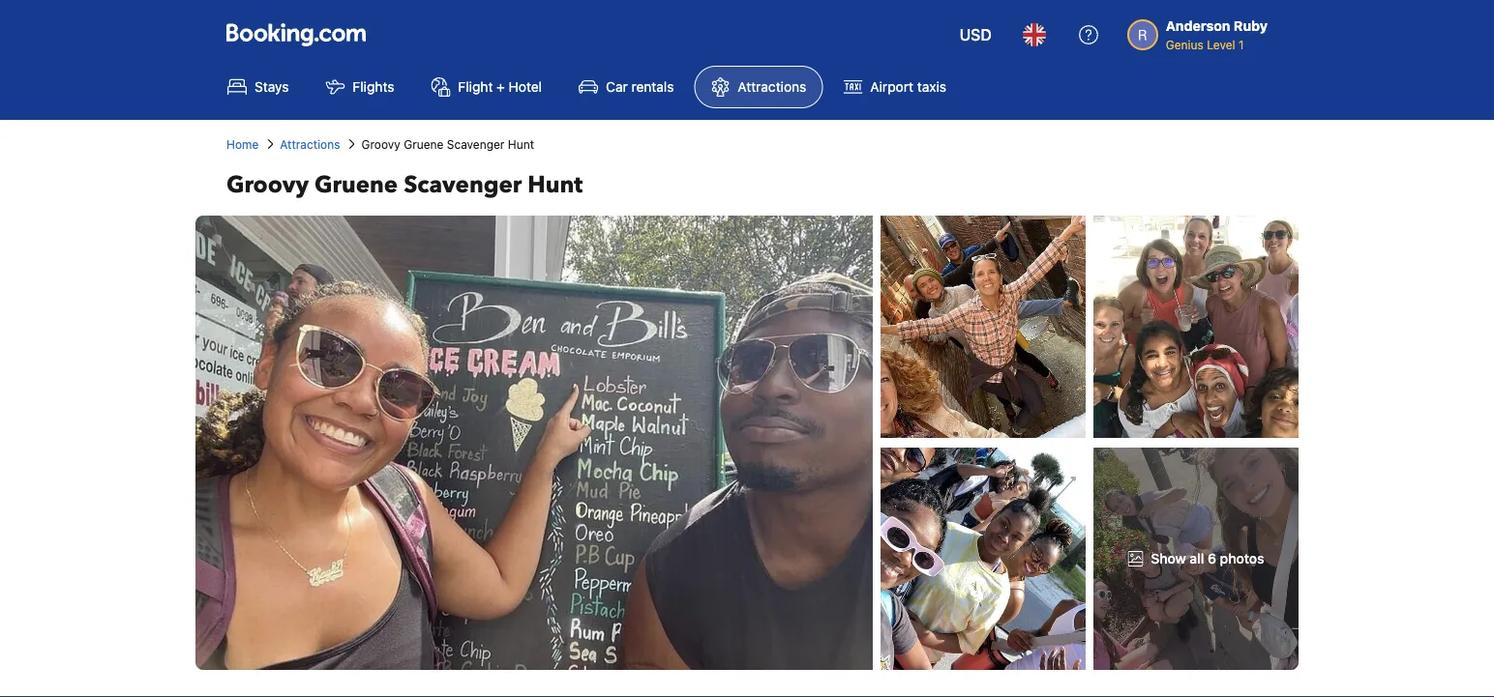 Task type: describe. For each thing, give the bounding box(es) containing it.
all
[[1190, 551, 1205, 567]]

stays
[[255, 79, 289, 95]]

show all 6 photos
[[1151, 551, 1265, 567]]

usd button
[[948, 12, 1004, 58]]

0 vertical spatial hunt
[[508, 137, 534, 151]]

hotel
[[509, 79, 542, 95]]

flights link
[[309, 66, 411, 108]]

1 horizontal spatial attractions
[[738, 79, 807, 95]]

rentals
[[632, 79, 674, 95]]

0 horizontal spatial attractions
[[280, 137, 340, 151]]

6
[[1208, 551, 1217, 567]]

anderson
[[1166, 18, 1231, 34]]

your account menu anderson ruby genius level 1 element
[[1128, 9, 1276, 53]]

1 vertical spatial scavenger
[[404, 169, 522, 201]]

0 vertical spatial groovy gruene scavenger hunt
[[362, 137, 534, 151]]

usd
[[960, 26, 992, 44]]

flight + hotel link
[[415, 66, 559, 108]]

1
[[1239, 38, 1245, 51]]

level
[[1207, 38, 1236, 51]]

flight + hotel
[[458, 79, 542, 95]]

flights
[[353, 79, 394, 95]]

0 horizontal spatial groovy
[[227, 169, 309, 201]]

1 vertical spatial hunt
[[528, 169, 583, 201]]

show
[[1151, 551, 1187, 567]]

0 horizontal spatial gruene
[[315, 169, 398, 201]]



Task type: locate. For each thing, give the bounding box(es) containing it.
stays link
[[211, 66, 305, 108]]

car
[[606, 79, 628, 95]]

1 horizontal spatial attractions link
[[695, 66, 823, 108]]

0 vertical spatial attractions
[[738, 79, 807, 95]]

0 vertical spatial scavenger
[[447, 137, 505, 151]]

attractions link
[[695, 66, 823, 108], [280, 136, 340, 153]]

1 horizontal spatial gruene
[[404, 137, 444, 151]]

1 vertical spatial groovy
[[227, 169, 309, 201]]

1 vertical spatial gruene
[[315, 169, 398, 201]]

1 horizontal spatial groovy
[[362, 137, 401, 151]]

airport taxis link
[[827, 66, 963, 108]]

1 vertical spatial attractions link
[[280, 136, 340, 153]]

car rentals
[[606, 79, 674, 95]]

0 vertical spatial attractions link
[[695, 66, 823, 108]]

home link
[[227, 136, 259, 153]]

+
[[497, 79, 505, 95]]

scavenger
[[447, 137, 505, 151], [404, 169, 522, 201]]

attractions
[[738, 79, 807, 95], [280, 137, 340, 151]]

1 vertical spatial attractions
[[280, 137, 340, 151]]

flight
[[458, 79, 493, 95]]

anderson ruby genius level 1
[[1166, 18, 1268, 51]]

hunt
[[508, 137, 534, 151], [528, 169, 583, 201]]

groovy down flights
[[362, 137, 401, 151]]

groovy down home 'link' on the top of the page
[[227, 169, 309, 201]]

ruby
[[1234, 18, 1268, 34]]

gruene
[[404, 137, 444, 151], [315, 169, 398, 201]]

0 vertical spatial gruene
[[404, 137, 444, 151]]

1 vertical spatial groovy gruene scavenger hunt
[[227, 169, 583, 201]]

car rentals link
[[563, 66, 691, 108]]

taxis
[[917, 79, 947, 95]]

0 vertical spatial groovy
[[362, 137, 401, 151]]

photos
[[1220, 551, 1265, 567]]

groovy
[[362, 137, 401, 151], [227, 169, 309, 201]]

airport
[[871, 79, 914, 95]]

0 horizontal spatial attractions link
[[280, 136, 340, 153]]

genius
[[1166, 38, 1204, 51]]

booking.com image
[[227, 23, 366, 46]]

home
[[227, 137, 259, 151]]

airport taxis
[[871, 79, 947, 95]]

groovy gruene scavenger hunt
[[362, 137, 534, 151], [227, 169, 583, 201]]



Task type: vqa. For each thing, say whether or not it's contained in the screenshot.
the Flights link
yes



